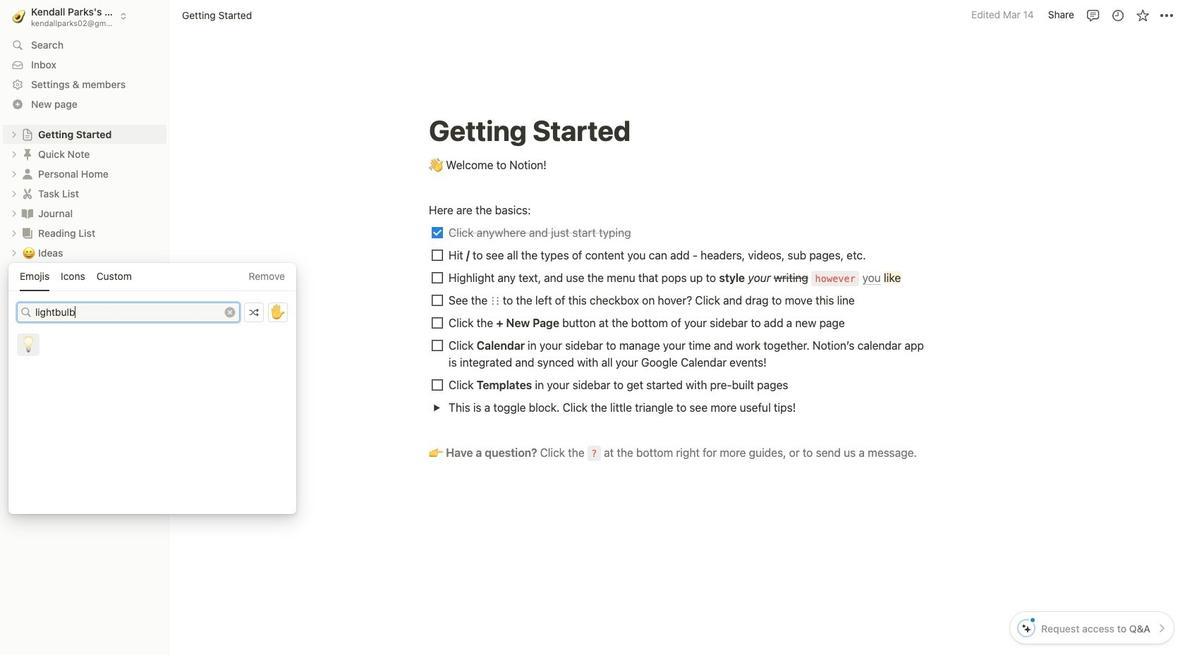 Task type: describe. For each thing, give the bounding box(es) containing it.
comments image
[[1087, 8, 1101, 22]]

💡 image
[[20, 336, 37, 353]]

Filter… text field
[[35, 305, 222, 319]]

favorite image
[[1136, 8, 1150, 22]]

👋 image
[[429, 155, 443, 174]]



Task type: vqa. For each thing, say whether or not it's contained in the screenshot.
menu
no



Task type: locate. For each thing, give the bounding box(es) containing it.
updates image
[[1111, 8, 1126, 22]]

🥑 image
[[12, 7, 26, 25]]

👉 image
[[429, 443, 443, 462]]



